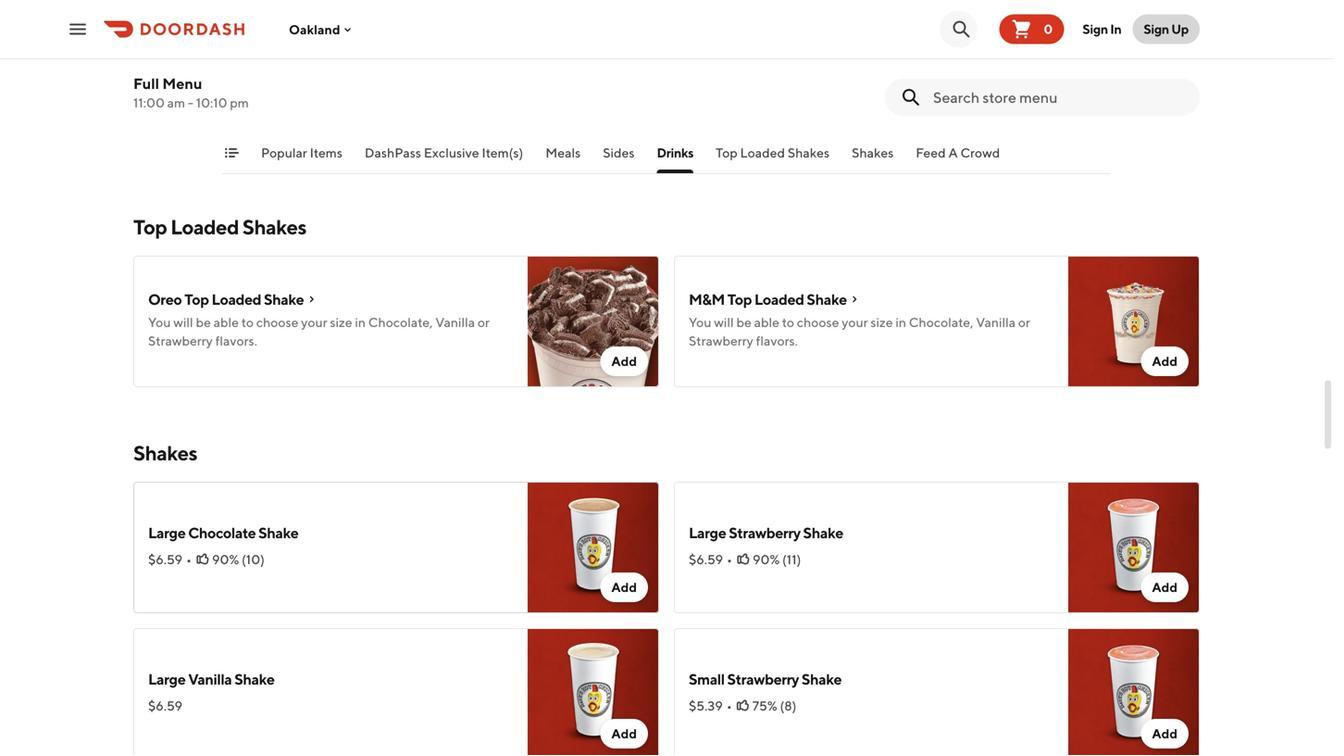 Task type: locate. For each thing, give the bounding box(es) containing it.
m&m top loaded shake
[[689, 290, 847, 308]]

1 horizontal spatial or
[[1019, 315, 1031, 330]]

0 horizontal spatial your
[[301, 315, 328, 330]]

strawberry up 90% (11)
[[729, 524, 801, 541]]

size for oreo top loaded shake
[[330, 315, 353, 330]]

chocolate, for m&m top loaded shake
[[910, 315, 974, 330]]

2 size from the left
[[871, 315, 894, 330]]

size
[[330, 315, 353, 330], [871, 315, 894, 330]]

90% down large chocolate shake at left
[[212, 552, 239, 567]]

0
[[1044, 21, 1054, 37]]

to down m&m top loaded shake
[[783, 315, 795, 330]]

dashpass
[[365, 145, 421, 160]]

$6.59 down large vanilla shake
[[148, 698, 183, 713]]

shake for large vanilla shake
[[235, 670, 275, 688]]

1 horizontal spatial you will be able to choose your size in chocolate, vanilla or strawberry flavors.
[[689, 315, 1031, 348]]

large
[[148, 524, 186, 541], [689, 524, 727, 541], [148, 670, 186, 688]]

1 horizontal spatial your
[[842, 315, 869, 330]]

shakes button
[[852, 144, 894, 173]]

large strawberry shake
[[689, 524, 844, 541]]

a
[[949, 145, 959, 160]]

0 horizontal spatial you
[[148, 315, 171, 330]]

sign for sign up
[[1144, 21, 1170, 37]]

1 able from the left
[[214, 315, 239, 330]]

0 button
[[1000, 14, 1065, 44]]

2 able from the left
[[755, 315, 780, 330]]

or for oreo top loaded shake
[[478, 315, 490, 330]]

large for large strawberry shake
[[689, 524, 727, 541]]

0 horizontal spatial menu
[[162, 75, 202, 92]]

1 you will be able to choose your size in chocolate, vanilla or strawberry flavors. from the left
[[148, 315, 490, 348]]

chocolate, for oreo top loaded shake
[[369, 315, 433, 330]]

90% left (11)
[[753, 552, 780, 567]]

oz.
[[169, 72, 188, 89]]

up
[[1172, 21, 1189, 37]]

0 horizontal spatial chocolate,
[[369, 315, 433, 330]]

1 horizontal spatial to
[[783, 315, 795, 330]]

$6.59 •
[[148, 552, 192, 567], [689, 552, 733, 567]]

0 horizontal spatial $6.59 •
[[148, 552, 192, 567]]

sign
[[1083, 21, 1109, 37], [1144, 21, 1170, 37]]

• down large strawberry shake
[[727, 552, 733, 567]]

sign left in
[[1083, 21, 1109, 37]]

popular items button
[[261, 144, 343, 173]]

sign up
[[1144, 21, 1189, 37]]

1 choose from the left
[[256, 315, 299, 330]]

0 horizontal spatial sign
[[1083, 21, 1109, 37]]

2 chocolate, from the left
[[910, 315, 974, 330]]

able
[[214, 315, 239, 330], [755, 315, 780, 330]]

$6.59 • down large strawberry shake
[[689, 552, 733, 567]]

• down chocolate
[[186, 552, 192, 567]]

1 horizontal spatial menu
[[679, 717, 719, 734]]

1 or from the left
[[478, 315, 490, 330]]

$6.59 down large chocolate shake at left
[[148, 552, 183, 567]]

will
[[173, 315, 193, 330], [714, 315, 734, 330]]

1 horizontal spatial size
[[871, 315, 894, 330]]

to down oreo top loaded shake
[[242, 315, 254, 330]]

$6.59 • down chocolate
[[148, 552, 192, 567]]

• right '$5.39'
[[727, 698, 732, 713]]

1 will from the left
[[173, 315, 193, 330]]

2 $6.59 • from the left
[[689, 552, 733, 567]]

2 flavors. from the left
[[756, 333, 798, 348]]

be down m&m top loaded shake
[[737, 315, 752, 330]]

you down the oreo
[[148, 315, 171, 330]]

add for large vanilla shake
[[612, 726, 637, 741]]

top
[[716, 145, 738, 160], [133, 215, 167, 239], [185, 290, 209, 308], [728, 290, 752, 308]]

(11)
[[783, 552, 802, 567]]

sign for sign in
[[1083, 21, 1109, 37]]

large chocolate shake image
[[528, 482, 660, 613]]

• for small strawberry shake
[[727, 698, 732, 713]]

able down m&m top loaded shake
[[755, 315, 780, 330]]

1 horizontal spatial 90%
[[753, 552, 780, 567]]

to for oreo top loaded shake
[[242, 315, 254, 330]]

75%
[[753, 698, 778, 713]]

chocolate,
[[369, 315, 433, 330], [910, 315, 974, 330]]

1 vertical spatial top loaded shakes
[[133, 215, 306, 239]]

1 horizontal spatial flavors.
[[756, 333, 798, 348]]

1 in from the left
[[355, 315, 366, 330]]

choose down oreo top loaded shake
[[256, 315, 299, 330]]

$6.59
[[148, 552, 183, 567], [689, 552, 724, 567], [148, 698, 183, 713]]

shake
[[264, 290, 304, 308], [807, 290, 847, 308], [259, 524, 299, 541], [804, 524, 844, 541], [235, 670, 275, 688], [802, 670, 842, 688]]

feed
[[916, 145, 946, 160]]

•
[[186, 552, 192, 567], [727, 552, 733, 567], [727, 698, 732, 713]]

1 horizontal spatial vanilla
[[436, 315, 475, 330]]

1 size from the left
[[330, 315, 353, 330]]

dashpass exclusive item(s) button
[[365, 144, 524, 173]]

1 $6.59 • from the left
[[148, 552, 192, 567]]

loaded
[[741, 145, 786, 160], [171, 215, 239, 239], [212, 290, 261, 308], [755, 290, 805, 308]]

2 sign from the left
[[1144, 21, 1170, 37]]

menu inside full menu 11:00 am - 10:10 pm
[[162, 75, 202, 92]]

full menu 11:00 am - 10:10 pm
[[133, 75, 249, 110]]

you will be able to choose your size in chocolate, vanilla or strawberry flavors.
[[148, 315, 490, 348], [689, 315, 1031, 348]]

$3.59
[[148, 100, 182, 115]]

large for large vanilla shake
[[148, 670, 186, 688]]

be
[[196, 315, 211, 330], [737, 315, 752, 330]]

sign in link
[[1072, 11, 1133, 48]]

2 choose from the left
[[797, 315, 840, 330]]

in
[[355, 315, 366, 330], [896, 315, 907, 330]]

vanilla
[[436, 315, 475, 330], [977, 315, 1016, 330], [188, 670, 232, 688]]

1 your from the left
[[301, 315, 328, 330]]

0 vertical spatial menu
[[162, 75, 202, 92]]

flavors. down oreo top loaded shake
[[215, 333, 257, 348]]

0 horizontal spatial be
[[196, 315, 211, 330]]

1 chocolate, from the left
[[369, 315, 433, 330]]

sign left the up
[[1144, 21, 1170, 37]]

sign up link
[[1133, 14, 1201, 44]]

menu for view
[[679, 717, 719, 734]]

choose down m&m top loaded shake
[[797, 315, 840, 330]]

add button
[[601, 346, 648, 376], [1142, 346, 1189, 376], [601, 573, 648, 602], [1142, 573, 1189, 602], [601, 719, 648, 749], [1142, 719, 1189, 749]]

1 horizontal spatial in
[[896, 315, 907, 330]]

your down oreo top loaded shake
[[301, 315, 328, 330]]

m&m
[[689, 290, 725, 308]]

flavors. for oreo
[[215, 333, 257, 348]]

2 your from the left
[[842, 315, 869, 330]]

2 be from the left
[[737, 315, 752, 330]]

strawberry
[[148, 333, 213, 348], [689, 333, 754, 348], [729, 524, 801, 541], [728, 670, 800, 688]]

or
[[478, 315, 490, 330], [1019, 315, 1031, 330]]

2 or from the left
[[1019, 315, 1031, 330]]

$6.59 down large strawberry shake
[[689, 552, 724, 567]]

large for large chocolate shake
[[148, 524, 186, 541]]

item(s)
[[482, 145, 524, 160]]

size for m&m top loaded shake
[[871, 315, 894, 330]]

2 will from the left
[[714, 315, 734, 330]]

add
[[612, 353, 637, 369], [1153, 353, 1178, 369], [612, 579, 637, 595], [1153, 579, 1178, 595], [612, 726, 637, 741], [1153, 726, 1178, 741]]

menu inside button
[[679, 717, 719, 734]]

• for large strawberry shake
[[727, 552, 733, 567]]

0 horizontal spatial able
[[214, 315, 239, 330]]

0 vertical spatial top loaded shakes
[[716, 145, 830, 160]]

1 you from the left
[[148, 315, 171, 330]]

able down oreo top loaded shake
[[214, 315, 239, 330]]

meals button
[[546, 144, 581, 173]]

sides button
[[603, 144, 635, 173]]

1 horizontal spatial will
[[714, 315, 734, 330]]

shakes
[[788, 145, 830, 160], [852, 145, 894, 160], [243, 215, 306, 239], [133, 441, 197, 465]]

1 flavors. from the left
[[215, 333, 257, 348]]

flavors.
[[215, 333, 257, 348], [756, 333, 798, 348]]

shake for large strawberry shake
[[804, 524, 844, 541]]

90% for chocolate
[[212, 552, 239, 567]]

add for large strawberry shake
[[1153, 579, 1178, 595]]

1 be from the left
[[196, 315, 211, 330]]

be down oreo top loaded shake
[[196, 315, 211, 330]]

1 horizontal spatial be
[[737, 315, 752, 330]]

0 horizontal spatial vanilla
[[188, 670, 232, 688]]

1 horizontal spatial $6.59 •
[[689, 552, 733, 567]]

$6.59 • for chocolate
[[148, 552, 192, 567]]

in
[[1111, 21, 1122, 37]]

top right "drinks"
[[716, 145, 738, 160]]

Item Search search field
[[934, 87, 1186, 107]]

1 to from the left
[[242, 315, 254, 330]]

small strawberry shake image
[[1069, 628, 1201, 755]]

0 horizontal spatial to
[[242, 315, 254, 330]]

sign in
[[1083, 21, 1122, 37]]

1 horizontal spatial you
[[689, 315, 712, 330]]

0 horizontal spatial in
[[355, 315, 366, 330]]

am
[[167, 95, 185, 110]]

full
[[133, 75, 159, 92]]

will down the m&m on the right of the page
[[714, 315, 734, 330]]

0 horizontal spatial will
[[173, 315, 193, 330]]

large vanilla shake
[[148, 670, 275, 688]]

exclusive
[[424, 145, 480, 160]]

2 to from the left
[[783, 315, 795, 330]]

flavors. down m&m top loaded shake
[[756, 333, 798, 348]]

1 horizontal spatial sign
[[1144, 21, 1170, 37]]

to
[[242, 315, 254, 330], [783, 315, 795, 330]]

loaded up oreo top loaded shake
[[171, 215, 239, 239]]

(10)
[[242, 552, 265, 567]]

1 horizontal spatial choose
[[797, 315, 840, 330]]

items
[[310, 145, 343, 160]]

menu
[[162, 75, 202, 92], [679, 717, 719, 734]]

1 90% from the left
[[212, 552, 239, 567]]

loaded inside button
[[741, 145, 786, 160]]

top right the m&m on the right of the page
[[728, 290, 752, 308]]

1 vertical spatial menu
[[679, 717, 719, 734]]

shake for large chocolate shake
[[259, 524, 299, 541]]

menu up am
[[162, 75, 202, 92]]

you will be able to choose your size in chocolate, vanilla or strawberry flavors. for m&m top loaded shake
[[689, 315, 1031, 348]]

oakland
[[289, 22, 340, 37]]

0 horizontal spatial size
[[330, 315, 353, 330]]

0 horizontal spatial flavors.
[[215, 333, 257, 348]]

2 in from the left
[[896, 315, 907, 330]]

add button for large strawberry shake
[[1142, 573, 1189, 602]]

1 horizontal spatial chocolate,
[[910, 315, 974, 330]]

view
[[641, 717, 676, 734]]

$6.59 for large chocolate shake
[[148, 552, 183, 567]]

strawberry down the oreo
[[148, 333, 213, 348]]

1 horizontal spatial able
[[755, 315, 780, 330]]

you
[[148, 315, 171, 330], [689, 315, 712, 330]]

you down the m&m on the right of the page
[[689, 315, 712, 330]]

choose
[[256, 315, 299, 330], [797, 315, 840, 330]]

choose for oreo top loaded shake
[[256, 315, 299, 330]]

90%
[[212, 552, 239, 567], [753, 552, 780, 567]]

2 you from the left
[[689, 315, 712, 330]]

top loaded shakes
[[716, 145, 830, 160], [133, 215, 306, 239]]

top up the oreo
[[133, 215, 167, 239]]

will down the oreo
[[173, 315, 193, 330]]

loaded right "drinks"
[[741, 145, 786, 160]]

your
[[301, 315, 328, 330], [842, 315, 869, 330]]

you will be able to choose your size in chocolate, vanilla or strawberry flavors. for oreo top loaded shake
[[148, 315, 490, 348]]

0 horizontal spatial choose
[[256, 315, 299, 330]]

0 horizontal spatial 90%
[[212, 552, 239, 567]]

0 horizontal spatial or
[[478, 315, 490, 330]]

2 you will be able to choose your size in chocolate, vanilla or strawberry flavors. from the left
[[689, 315, 1031, 348]]

11:00
[[133, 95, 165, 110]]

chocolate
[[188, 524, 256, 541]]

1 sign from the left
[[1083, 21, 1109, 37]]

20
[[148, 72, 167, 89]]

0 horizontal spatial you will be able to choose your size in chocolate, vanilla or strawberry flavors.
[[148, 315, 490, 348]]

add button for large vanilla shake
[[601, 719, 648, 749]]

2 90% from the left
[[753, 552, 780, 567]]

top right the oreo
[[185, 290, 209, 308]]

able for m&m
[[755, 315, 780, 330]]

2 horizontal spatial vanilla
[[977, 315, 1016, 330]]

oreo top loaded shake
[[148, 290, 304, 308]]

menu down '$5.39'
[[679, 717, 719, 734]]

shake for small strawberry shake
[[802, 670, 842, 688]]

your down m&m top loaded shake
[[842, 315, 869, 330]]



Task type: describe. For each thing, give the bounding box(es) containing it.
be for oreo
[[196, 315, 211, 330]]

meals
[[546, 145, 581, 160]]

small strawberry shake
[[689, 670, 842, 688]]

shakes inside button
[[788, 145, 830, 160]]

pm
[[230, 95, 249, 110]]

able for oreo
[[214, 315, 239, 330]]

in for m&m top loaded shake
[[896, 315, 907, 330]]

$5.39
[[689, 698, 723, 713]]

oreo
[[148, 290, 182, 308]]

(8)
[[780, 698, 797, 713]]

add for large chocolate shake
[[612, 579, 637, 595]]

show menu categories image
[[224, 145, 239, 160]]

strawberry down the m&m on the right of the page
[[689, 333, 754, 348]]

crowd
[[961, 145, 1001, 160]]

large chocolate shake
[[148, 524, 299, 541]]

sides
[[603, 145, 635, 160]]

m&m top loaded shake image
[[1069, 256, 1201, 387]]

90% (10)
[[212, 552, 265, 567]]

will for oreo
[[173, 315, 193, 330]]

large vanilla shake image
[[528, 628, 660, 755]]

loaded right the m&m on the right of the page
[[755, 290, 805, 308]]

your for oreo top loaded shake
[[301, 315, 328, 330]]

feed a crowd
[[916, 145, 1001, 160]]

bottled water image
[[1069, 30, 1201, 161]]

1 horizontal spatial top loaded shakes
[[716, 145, 830, 160]]

0 horizontal spatial top loaded shakes
[[133, 215, 306, 239]]

vanilla for oreo top loaded shake
[[436, 315, 475, 330]]

drinks
[[657, 145, 694, 160]]

will for m&m
[[714, 315, 734, 330]]

20 oz. diet coke image
[[1069, 0, 1201, 15]]

$6.59 • for strawberry
[[689, 552, 733, 567]]

popular items
[[261, 145, 343, 160]]

zero
[[228, 72, 258, 89]]

90% (11)
[[753, 552, 802, 567]]

75% (8)
[[753, 698, 797, 713]]

you for m&m top loaded shake
[[689, 315, 712, 330]]

menu for full
[[162, 75, 202, 92]]

coke
[[190, 72, 225, 89]]

20 oz. coke zero
[[148, 72, 258, 89]]

you for oreo top loaded shake
[[148, 315, 171, 330]]

top inside button
[[716, 145, 738, 160]]

$6.59 for large strawberry shake
[[689, 552, 724, 567]]

be for m&m
[[737, 315, 752, 330]]

choose for m&m top loaded shake
[[797, 315, 840, 330]]

loaded right the oreo
[[212, 290, 261, 308]]

oreo top loaded shake image
[[528, 256, 660, 387]]

view menu button
[[604, 707, 730, 744]]

top loaded shakes button
[[716, 144, 830, 173]]

add button for small strawberry shake
[[1142, 719, 1189, 749]]

add for small strawberry shake
[[1153, 726, 1178, 741]]

$5.39 •
[[689, 698, 732, 713]]

large strawberry shake image
[[1069, 482, 1201, 613]]

small
[[689, 670, 725, 688]]

in for oreo top loaded shake
[[355, 315, 366, 330]]

your for m&m top loaded shake
[[842, 315, 869, 330]]

• for large chocolate shake
[[186, 552, 192, 567]]

view menu
[[641, 717, 719, 734]]

90% for strawberry
[[753, 552, 780, 567]]

vanilla for m&m top loaded shake
[[977, 315, 1016, 330]]

strawberry up 75% at bottom right
[[728, 670, 800, 688]]

flavors. for m&m
[[756, 333, 798, 348]]

oakland button
[[289, 22, 355, 37]]

-
[[188, 95, 194, 110]]

20 oz. coke zero image
[[528, 30, 660, 161]]

open menu image
[[67, 18, 89, 40]]

add button for large chocolate shake
[[601, 573, 648, 602]]

to for m&m top loaded shake
[[783, 315, 795, 330]]

popular
[[261, 145, 307, 160]]

feed a crowd button
[[916, 144, 1001, 173]]

10:10
[[196, 95, 227, 110]]

dashpass exclusive item(s)
[[365, 145, 524, 160]]

or for m&m top loaded shake
[[1019, 315, 1031, 330]]



Task type: vqa. For each thing, say whether or not it's contained in the screenshot.
the top Wheat
no



